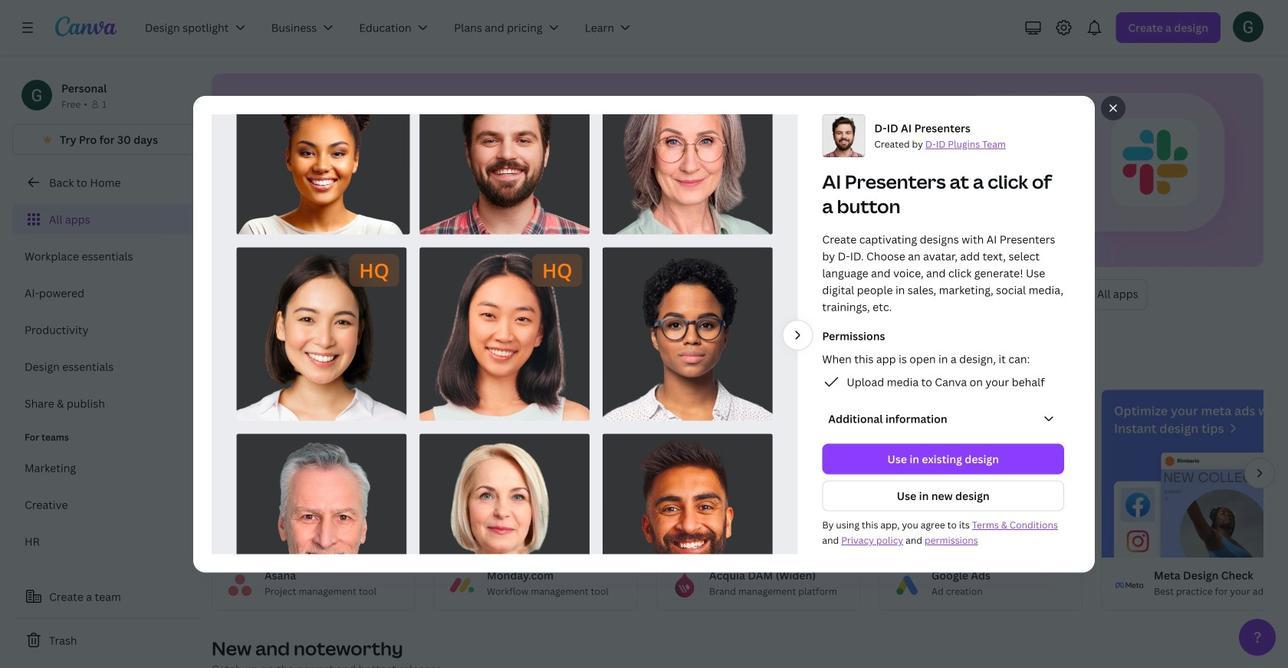 Task type: locate. For each thing, give the bounding box(es) containing it.
top level navigation element
[[135, 12, 647, 43]]

monday.com image
[[447, 570, 478, 601]]

acquia dam (widen) image
[[670, 570, 700, 601]]

1 vertical spatial list
[[12, 453, 199, 594]]

google ads image
[[880, 450, 1082, 558], [892, 570, 923, 601]]

Input field to search for apps search field
[[242, 280, 478, 309]]

0 vertical spatial list
[[12, 204, 199, 419]]

list
[[12, 204, 199, 419], [12, 453, 199, 594]]

asana image
[[212, 450, 415, 558], [225, 570, 255, 601]]

0 vertical spatial asana image
[[212, 450, 415, 558]]



Task type: describe. For each thing, give the bounding box(es) containing it.
meta design check image
[[1114, 570, 1145, 601]]

acquia dam (widen) image
[[657, 450, 860, 558]]

0 vertical spatial google ads image
[[880, 450, 1082, 558]]

meta design check image
[[1102, 450, 1289, 558]]

2 list from the top
[[12, 453, 199, 594]]

1 vertical spatial asana image
[[225, 570, 255, 601]]

1 vertical spatial google ads image
[[892, 570, 923, 601]]

an image of the canva logo, a plus sign and the slack logo image
[[939, 74, 1264, 267]]

1 list from the top
[[12, 204, 199, 419]]

monday.com image
[[435, 450, 637, 558]]



Task type: vqa. For each thing, say whether or not it's contained in the screenshot.
the Input field to search for apps search field at the left
yes



